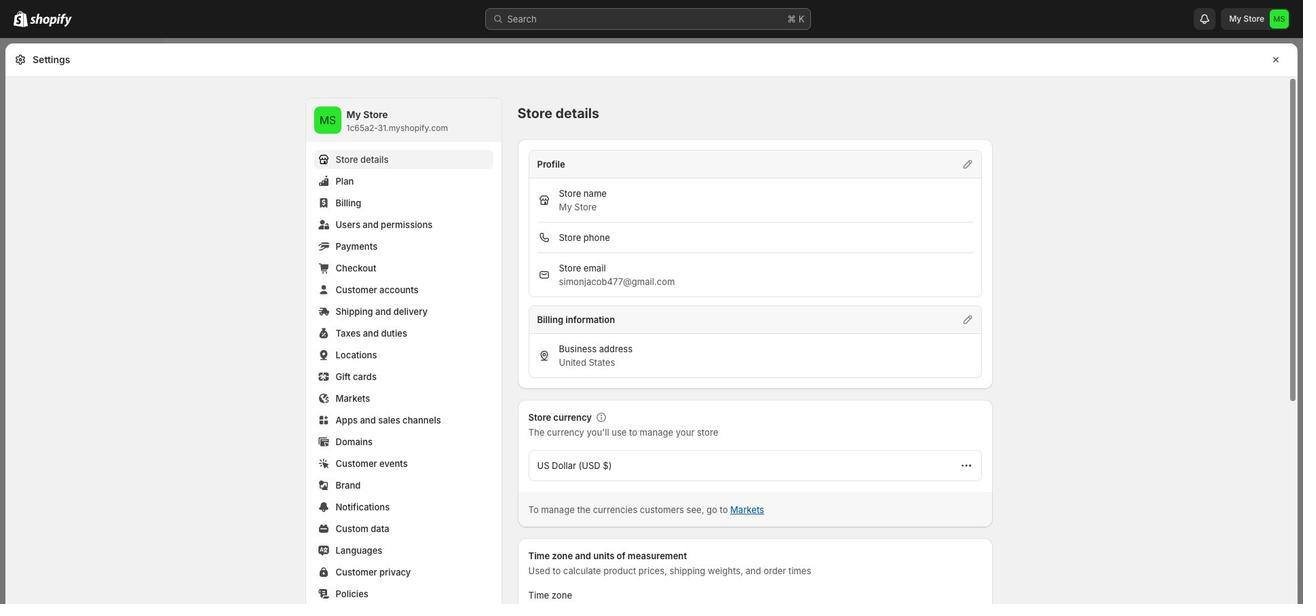 Task type: locate. For each thing, give the bounding box(es) containing it.
1 horizontal spatial my store image
[[1270, 10, 1289, 29]]

shopify image
[[14, 11, 28, 27], [30, 14, 72, 27]]

settings dialog
[[5, 43, 1298, 604]]

shop settings menu element
[[306, 98, 501, 604]]

0 vertical spatial my store image
[[1270, 10, 1289, 29]]

my store image
[[1270, 10, 1289, 29], [314, 107, 341, 134]]

1 vertical spatial my store image
[[314, 107, 341, 134]]

0 horizontal spatial my store image
[[314, 107, 341, 134]]



Task type: describe. For each thing, give the bounding box(es) containing it.
0 horizontal spatial shopify image
[[14, 11, 28, 27]]

1 horizontal spatial shopify image
[[30, 14, 72, 27]]

my store image inside shop settings menu element
[[314, 107, 341, 134]]



Task type: vqa. For each thing, say whether or not it's contained in the screenshot.
My Store image
yes



